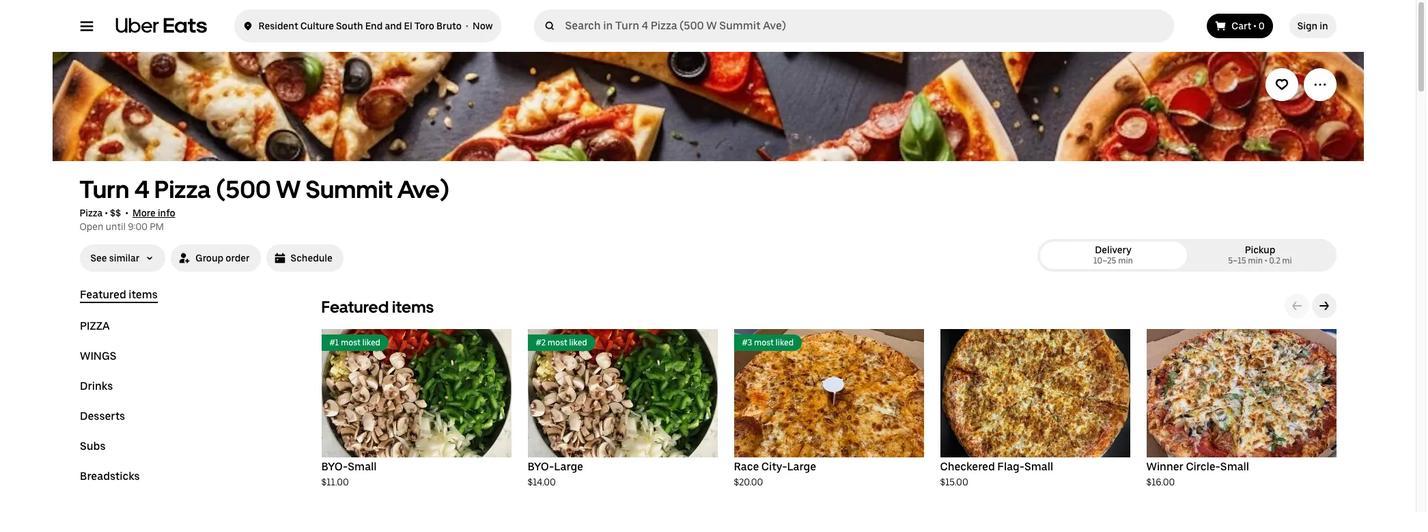 Task type: describe. For each thing, give the bounding box(es) containing it.
south
[[336, 20, 363, 31]]

small for winner circle-small
[[1221, 461, 1250, 473]]

liked for city-
[[776, 338, 794, 348]]

most for city-
[[754, 338, 774, 348]]

0 horizontal spatial featured items
[[80, 288, 157, 301]]

delivery 10–25 min
[[1094, 245, 1134, 266]]

$16.00
[[1147, 477, 1175, 488]]

drinks
[[80, 380, 113, 393]]

5–15
[[1229, 256, 1247, 266]]

featured inside button
[[80, 288, 126, 301]]

sign in link
[[1290, 14, 1337, 38]]

min for pickup
[[1249, 256, 1263, 266]]

1 horizontal spatial pizza
[[154, 175, 211, 204]]

pizza • $$ • more info open until 9:00 pm
[[80, 208, 175, 232]]

group order
[[196, 253, 250, 264]]

toro
[[415, 20, 434, 31]]

delivery
[[1095, 245, 1132, 256]]

checkered flag-small $15.00
[[941, 461, 1054, 488]]

breadsticks
[[80, 470, 140, 483]]

add to favorites image
[[1275, 78, 1289, 92]]

0
[[1259, 20, 1265, 31]]

heart outline link
[[1266, 68, 1299, 101]]

desserts button
[[80, 410, 125, 424]]

1 horizontal spatial featured items
[[321, 297, 434, 317]]

items inside featured items button
[[128, 288, 157, 301]]

city-
[[762, 461, 787, 473]]

#3 most liked
[[742, 338, 794, 348]]

featured items button
[[80, 288, 157, 303]]

• left now
[[466, 20, 469, 31]]

byo- for small
[[321, 461, 348, 473]]

more info link
[[133, 208, 175, 219]]

cart • 0
[[1232, 20, 1265, 31]]

#2 most liked
[[536, 338, 587, 348]]

view more options image
[[1314, 78, 1327, 92]]

chevron down small image
[[145, 253, 155, 263]]

main navigation menu image
[[80, 19, 93, 33]]

now
[[473, 20, 493, 31]]

min for delivery
[[1119, 256, 1134, 266]]

• inside pickup 5–15 min • 0.2 mi
[[1265, 256, 1268, 266]]

pizza
[[80, 320, 110, 333]]

group order link
[[171, 245, 261, 272]]

byo- for large
[[528, 461, 554, 473]]

mi
[[1283, 256, 1293, 266]]

subs
[[80, 440, 105, 453]]

order
[[226, 253, 250, 264]]

uber eats home image
[[115, 18, 207, 34]]

9:00
[[128, 221, 148, 232]]

race city-large $20.00
[[734, 461, 817, 488]]

culture
[[300, 20, 334, 31]]

until
[[106, 221, 126, 232]]

turn
[[80, 175, 129, 204]]

next image
[[1319, 301, 1330, 312]]

race
[[734, 461, 759, 473]]

#2
[[536, 338, 546, 348]]

summit
[[306, 175, 393, 204]]

end
[[365, 20, 383, 31]]

w
[[276, 175, 301, 204]]

previous image
[[1292, 301, 1303, 312]]

turn 4 pizza (500 w summit ave)
[[80, 175, 450, 204]]

pizza button
[[80, 320, 110, 333]]

• right the $$
[[125, 208, 128, 219]]

open
[[80, 221, 103, 232]]

and
[[385, 20, 402, 31]]

$15.00
[[941, 477, 969, 488]]

pickup 5–15 min • 0.2 mi
[[1229, 245, 1293, 266]]

cart
[[1232, 20, 1252, 31]]



Task type: locate. For each thing, give the bounding box(es) containing it.
most right #1
[[341, 338, 361, 348]]

1 [object object] radio from the left
[[1043, 242, 1184, 269]]

liked right #2 on the left bottom of the page
[[569, 338, 587, 348]]

pizza inside pizza • $$ • more info open until 9:00 pm
[[80, 208, 103, 219]]

1 large from the left
[[554, 461, 584, 473]]

min inside delivery 10–25 min
[[1119, 256, 1134, 266]]

desserts
[[80, 410, 125, 423]]

$11.00
[[321, 477, 349, 488]]

most for small
[[341, 338, 361, 348]]

0 vertical spatial pizza
[[154, 175, 211, 204]]

byo- up $14.00
[[528, 461, 554, 473]]

2 [object object] radio from the left
[[1190, 242, 1331, 269]]

• left 0 at the right top of the page
[[1254, 20, 1257, 31]]

1 small from the left
[[348, 461, 377, 473]]

min
[[1119, 256, 1134, 266], [1249, 256, 1263, 266]]

byo-small $11.00
[[321, 461, 377, 488]]

0 horizontal spatial featured
[[80, 288, 126, 301]]

most for large
[[548, 338, 568, 348]]

0 horizontal spatial min
[[1119, 256, 1134, 266]]

0 horizontal spatial items
[[128, 288, 157, 301]]

liked right #3
[[776, 338, 794, 348]]

resident
[[259, 20, 298, 31]]

byo-
[[321, 461, 348, 473], [528, 461, 554, 473]]

Search in Turn 4 Pizza (500 W Summit Ave) text field
[[565, 19, 1169, 33]]

0 horizontal spatial liked
[[362, 338, 381, 348]]

2 horizontal spatial small
[[1221, 461, 1250, 473]]

deliver to image
[[242, 18, 253, 34]]

three dots horizontal button
[[1304, 68, 1337, 101]]

flag-
[[998, 461, 1025, 473]]

large
[[554, 461, 584, 473], [787, 461, 817, 473]]

1 horizontal spatial most
[[548, 338, 568, 348]]

2 byo- from the left
[[528, 461, 554, 473]]

#1
[[330, 338, 339, 348]]

large inside the race city-large $20.00
[[787, 461, 817, 473]]

liked for large
[[569, 338, 587, 348]]

info
[[158, 208, 175, 219]]

1 horizontal spatial byo-
[[528, 461, 554, 473]]

subs button
[[80, 440, 105, 454]]

0 horizontal spatial byo-
[[321, 461, 348, 473]]

small inside winner circle-small $16.00
[[1221, 461, 1250, 473]]

1 most from the left
[[341, 338, 361, 348]]

pizza up info
[[154, 175, 211, 204]]

2 horizontal spatial most
[[754, 338, 774, 348]]

large inside byo-large $14.00
[[554, 461, 584, 473]]

[object Object] radio
[[1043, 242, 1184, 269], [1190, 242, 1331, 269]]

liked right #1
[[362, 338, 381, 348]]

1 horizontal spatial [object object] radio
[[1190, 242, 1331, 269]]

see
[[91, 253, 107, 264]]

featured items up the #1 most liked
[[321, 297, 434, 317]]

most
[[341, 338, 361, 348], [548, 338, 568, 348], [754, 338, 774, 348]]

1 vertical spatial pizza
[[80, 208, 103, 219]]

1 horizontal spatial large
[[787, 461, 817, 473]]

$$
[[110, 208, 121, 219]]

0 horizontal spatial pizza
[[80, 208, 103, 219]]

#3
[[742, 338, 753, 348]]

bruto
[[437, 20, 462, 31]]

[object object] radio containing delivery
[[1043, 242, 1184, 269]]

0 horizontal spatial [object object] radio
[[1043, 242, 1184, 269]]

wings button
[[80, 350, 116, 363]]

featured items
[[80, 288, 157, 301], [321, 297, 434, 317]]

group
[[196, 253, 224, 264]]

3 small from the left
[[1221, 461, 1250, 473]]

schedule
[[291, 253, 333, 264]]

large right the race
[[787, 461, 817, 473]]

$20.00
[[734, 477, 763, 488]]

2 small from the left
[[1025, 461, 1054, 473]]

small inside byo-small $11.00
[[348, 461, 377, 473]]

2 min from the left
[[1249, 256, 1263, 266]]

featured items down see similar on the left
[[80, 288, 157, 301]]

most right #2 on the left bottom of the page
[[548, 338, 568, 348]]

small inside checkered flag-small $15.00
[[1025, 461, 1054, 473]]

10–25
[[1094, 256, 1117, 266]]

byo- inside byo-small $11.00
[[321, 461, 348, 473]]

schedule button
[[266, 245, 344, 272], [266, 245, 344, 272]]

liked for small
[[362, 338, 381, 348]]

0 horizontal spatial large
[[554, 461, 584, 473]]

resident culture south end and el toro bruto • now
[[259, 20, 493, 31]]

navigation
[[80, 288, 289, 500]]

4
[[134, 175, 150, 204]]

circle-
[[1186, 461, 1221, 473]]

1 horizontal spatial liked
[[569, 338, 587, 348]]

1 horizontal spatial small
[[1025, 461, 1054, 473]]

in
[[1320, 20, 1329, 31]]

[object object] radio containing pickup
[[1190, 242, 1331, 269]]

pm
[[150, 221, 164, 232]]

sign
[[1298, 20, 1318, 31]]

small for checkered flag-small
[[1025, 461, 1054, 473]]

3 most from the left
[[754, 338, 774, 348]]

most right #3
[[754, 338, 774, 348]]

navigation containing featured items
[[80, 288, 289, 500]]

min down delivery
[[1119, 256, 1134, 266]]

winner circle-small $16.00
[[1147, 461, 1250, 488]]

more
[[133, 208, 156, 219]]

• left the $$
[[105, 208, 108, 219]]

featured
[[80, 288, 126, 301], [321, 297, 389, 317]]

#1 most liked
[[330, 338, 381, 348]]

2 liked from the left
[[569, 338, 587, 348]]

1 horizontal spatial items
[[392, 297, 434, 317]]

sign in
[[1298, 20, 1329, 31]]

pickup
[[1245, 245, 1276, 256]]

similar
[[109, 253, 140, 264]]

breadsticks button
[[80, 470, 140, 484]]

$14.00
[[528, 477, 556, 488]]

0 horizontal spatial small
[[348, 461, 377, 473]]

small
[[348, 461, 377, 473], [1025, 461, 1054, 473], [1221, 461, 1250, 473]]

1 liked from the left
[[362, 338, 381, 348]]

winner
[[1147, 461, 1184, 473]]

2 large from the left
[[787, 461, 817, 473]]

pizza
[[154, 175, 211, 204], [80, 208, 103, 219]]

see similar
[[91, 253, 140, 264]]

1 horizontal spatial featured
[[321, 297, 389, 317]]

• left 0.2
[[1265, 256, 1268, 266]]

byo- inside byo-large $14.00
[[528, 461, 554, 473]]

2 most from the left
[[548, 338, 568, 348]]

1 byo- from the left
[[321, 461, 348, 473]]

byo- up $11.00
[[321, 461, 348, 473]]

featured up the #1 most liked
[[321, 297, 389, 317]]

0.2
[[1270, 256, 1281, 266]]

pizza up open
[[80, 208, 103, 219]]

el
[[404, 20, 412, 31]]

(500
[[216, 175, 271, 204]]

0 horizontal spatial most
[[341, 338, 361, 348]]

large up $14.00
[[554, 461, 584, 473]]

liked
[[362, 338, 381, 348], [569, 338, 587, 348], [776, 338, 794, 348]]

1 horizontal spatial min
[[1249, 256, 1263, 266]]

3 liked from the left
[[776, 338, 794, 348]]

byo-large $14.00
[[528, 461, 584, 488]]

1 min from the left
[[1119, 256, 1134, 266]]

items
[[128, 288, 157, 301], [392, 297, 434, 317]]

2 horizontal spatial liked
[[776, 338, 794, 348]]

ave)
[[397, 175, 450, 204]]

wings
[[80, 350, 116, 363]]

featured up pizza
[[80, 288, 126, 301]]

•
[[466, 20, 469, 31], [1254, 20, 1257, 31], [105, 208, 108, 219], [125, 208, 128, 219], [1265, 256, 1268, 266]]

checkered
[[941, 461, 995, 473]]

drinks button
[[80, 380, 113, 394]]

min inside pickup 5–15 min • 0.2 mi
[[1249, 256, 1263, 266]]

min down pickup
[[1249, 256, 1263, 266]]



Task type: vqa. For each thing, say whether or not it's contained in the screenshot.


